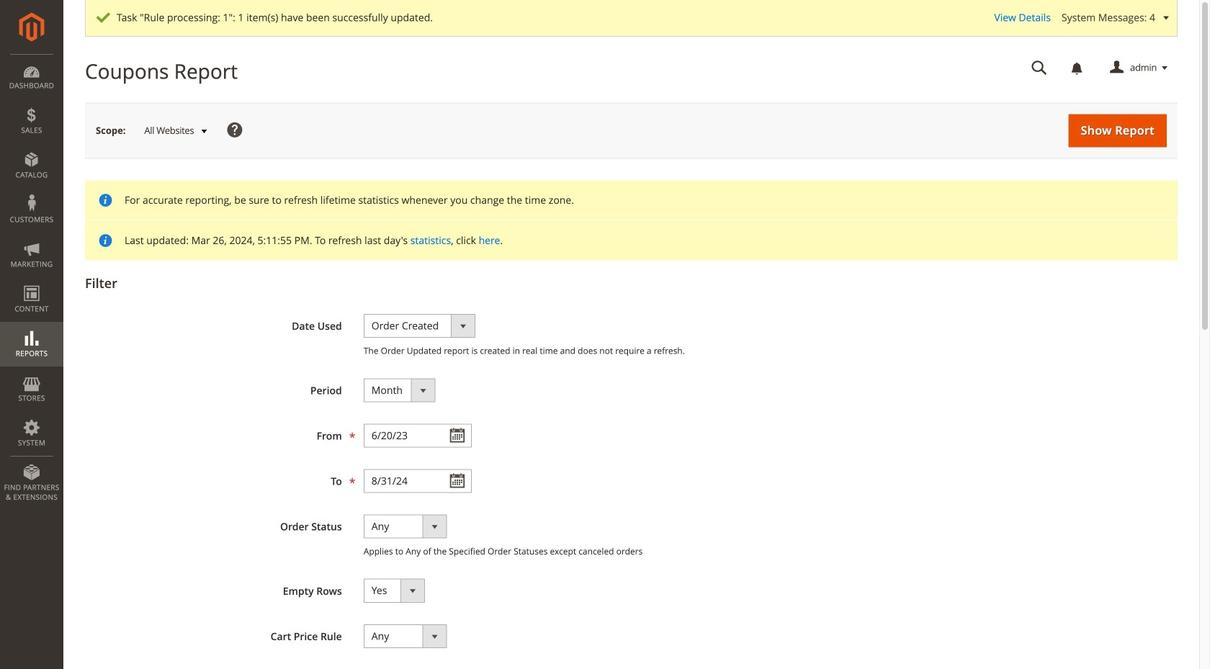 Task type: locate. For each thing, give the bounding box(es) containing it.
None text field
[[1022, 55, 1058, 81]]

menu bar
[[0, 54, 63, 510]]

magento admin panel image
[[19, 12, 44, 42]]

None text field
[[364, 424, 472, 448], [364, 469, 472, 493], [364, 424, 472, 448], [364, 469, 472, 493]]



